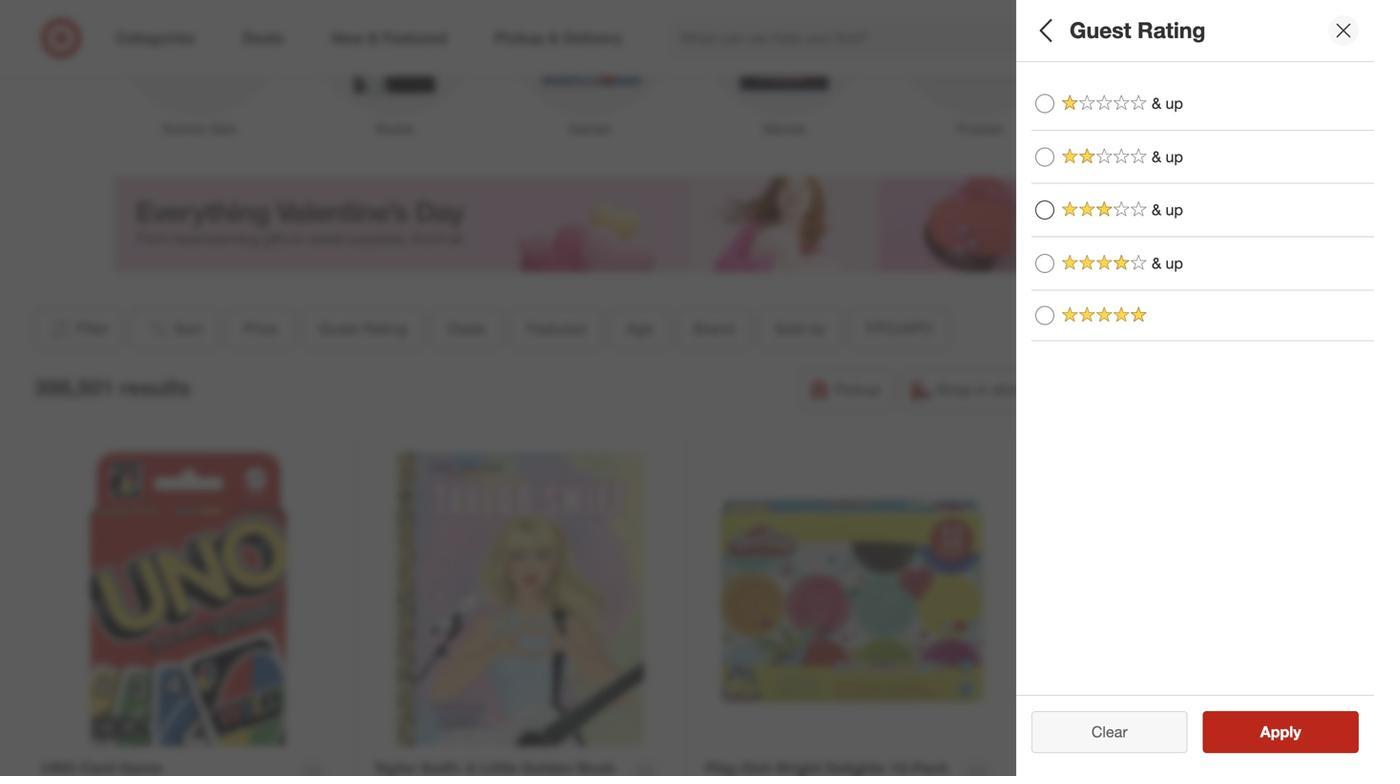 Task type: locate. For each thing, give the bounding box(es) containing it.
1 vertical spatial price button
[[227, 308, 294, 350]]

2 & up radio from the top
[[1036, 201, 1055, 220]]

price down all
[[1032, 82, 1077, 104]]

0 vertical spatial rating
[[1138, 17, 1206, 44]]

2 vertical spatial guest
[[318, 319, 359, 338]]

guest inside all filters dialog
[[1032, 149, 1083, 171]]

1 vertical spatial guest rating
[[1032, 149, 1144, 171]]

price
[[1032, 82, 1077, 104], [243, 319, 278, 338]]

0 horizontal spatial games
[[568, 121, 611, 137]]

for
[[1137, 691, 1155, 710]]

games
[[1068, 713, 1114, 731]]

2 games from the left
[[1173, 121, 1215, 137]]

398501 results for bogo 50% off select activity, toys, games & puzzles clear all
[[1032, 691, 1352, 749]]

398501
[[1032, 691, 1083, 710]]

games link
[[492, 0, 687, 139]]

play-doh bright delights 12-pack image
[[706, 452, 1000, 746], [706, 452, 1000, 746]]

Include out of stock checkbox
[[1032, 615, 1051, 634]]

0 vertical spatial & up radio
[[1036, 147, 1055, 166]]

apply button
[[1203, 711, 1360, 753]]

apply
[[1261, 723, 1302, 741]]

0 vertical spatial guest rating
[[1070, 17, 1206, 44]]

select
[[1257, 691, 1297, 710]]

price button
[[1032, 62, 1375, 129], [227, 308, 294, 350]]

0 horizontal spatial price
[[243, 319, 278, 338]]

clear all button
[[1032, 719, 1188, 761]]

age
[[627, 319, 654, 338]]

games
[[568, 121, 611, 137], [1173, 121, 1215, 137]]

1 vertical spatial deals button
[[431, 308, 502, 350]]

0 horizontal spatial featured button
[[510, 308, 603, 350]]

0 vertical spatial guest rating button
[[1032, 129, 1375, 196]]

pickup button
[[799, 369, 893, 411]]

1 vertical spatial guest rating button
[[302, 308, 424, 350]]

1 vertical spatial featured
[[526, 319, 587, 338]]

none radio inside "guest rating" "dialog"
[[1036, 306, 1055, 325]]

1 vertical spatial deals
[[448, 319, 486, 338]]

puzzles
[[1132, 713, 1184, 731]]

2 & up from the top
[[1152, 147, 1184, 166]]

results for see
[[1273, 730, 1322, 749]]

1 horizontal spatial featured
[[1032, 282, 1108, 304]]

deals button
[[1032, 196, 1375, 263], [431, 308, 502, 350]]

0 vertical spatial price button
[[1032, 62, 1375, 129]]

50%
[[1199, 691, 1231, 710]]

2 vertical spatial & up radio
[[1036, 254, 1055, 273]]

3 up from the top
[[1166, 201, 1184, 219]]

all filters dialog
[[1017, 0, 1375, 776]]

3 & up radio from the top
[[1036, 254, 1055, 273]]

results inside "button"
[[1273, 730, 1322, 749]]

filters
[[1065, 17, 1124, 44]]

& up radio
[[1036, 147, 1055, 166], [1036, 201, 1055, 220], [1036, 254, 1055, 273]]

2 vertical spatial guest rating
[[318, 319, 408, 338]]

guest
[[1070, 17, 1132, 44], [1032, 149, 1083, 171], [318, 319, 359, 338]]

0 horizontal spatial results
[[120, 374, 191, 401]]

books link
[[297, 0, 492, 139]]

1 horizontal spatial price button
[[1032, 62, 1375, 129]]

& up
[[1152, 94, 1184, 113], [1152, 147, 1184, 166], [1152, 201, 1184, 219], [1152, 254, 1184, 273]]

activity,
[[1302, 691, 1352, 710]]

featured inside all filters dialog
[[1032, 282, 1108, 304]]

1 vertical spatial results
[[1087, 691, 1133, 710]]

results inside 398501 results for bogo 50% off select activity, toys, games & puzzles clear all
[[1087, 691, 1133, 710]]

None radio
[[1036, 306, 1055, 325]]

deals
[[1032, 215, 1081, 237], [448, 319, 486, 338]]

1 horizontal spatial price
[[1032, 82, 1077, 104]]

results
[[120, 374, 191, 401], [1087, 691, 1133, 710], [1273, 730, 1322, 749]]

0 vertical spatial results
[[120, 374, 191, 401]]

0 vertical spatial price
[[1032, 82, 1077, 104]]

up for & up option
[[1166, 94, 1184, 113]]

results down sort button
[[120, 374, 191, 401]]

clear
[[1092, 723, 1128, 741], [1082, 730, 1119, 749]]

1 horizontal spatial games
[[1173, 121, 1215, 137]]

1 vertical spatial guest
[[1032, 149, 1083, 171]]

sold by
[[775, 319, 827, 338]]

sets
[[210, 121, 237, 137]]

movies
[[764, 121, 806, 137]]

featured
[[1032, 282, 1108, 304], [526, 319, 587, 338]]

featured button
[[1032, 263, 1375, 329], [510, 308, 603, 350]]

2 up from the top
[[1166, 147, 1184, 166]]

2 horizontal spatial results
[[1273, 730, 1322, 749]]

brand button
[[678, 308, 751, 350]]

guest rating
[[1070, 17, 1206, 44], [1032, 149, 1144, 171], [318, 319, 408, 338]]

1 horizontal spatial deals button
[[1032, 196, 1375, 263]]

books
[[376, 121, 414, 137]]

0 vertical spatial featured
[[1032, 282, 1108, 304]]

1 vertical spatial rating
[[1088, 149, 1144, 171]]

see results
[[1241, 730, 1322, 749]]

all
[[1032, 17, 1058, 44]]

0 horizontal spatial price button
[[227, 308, 294, 350]]

1 horizontal spatial guest rating button
[[1032, 129, 1375, 196]]

age button
[[610, 308, 670, 350]]

results up games
[[1087, 691, 1133, 710]]

filter button
[[34, 308, 123, 350]]

uno card game image
[[42, 452, 336, 746], [42, 452, 336, 746]]

guest rating button
[[1032, 129, 1375, 196], [302, 308, 424, 350]]

results for 398501
[[1087, 691, 1133, 710]]

in
[[977, 380, 989, 399]]

search
[[1101, 31, 1147, 49]]

clear inside button
[[1092, 723, 1128, 741]]

1 vertical spatial & up radio
[[1036, 201, 1055, 220]]

1 horizontal spatial featured button
[[1032, 263, 1375, 329]]

sold by button
[[759, 308, 843, 350]]

sold
[[775, 319, 806, 338]]

1 horizontal spatial results
[[1087, 691, 1133, 710]]

1 & up radio from the top
[[1036, 147, 1055, 166]]

1 up from the top
[[1166, 94, 1184, 113]]

pickup
[[835, 380, 881, 399]]

398,501
[[34, 374, 114, 401]]

shop in store
[[936, 380, 1027, 399]]

0 horizontal spatial featured
[[526, 319, 587, 338]]

0 vertical spatial guest
[[1070, 17, 1132, 44]]

4 up from the top
[[1166, 254, 1184, 273]]

rating
[[1138, 17, 1206, 44], [1088, 149, 1144, 171], [363, 319, 408, 338]]

up
[[1166, 94, 1184, 113], [1166, 147, 1184, 166], [1166, 201, 1184, 219], [1166, 254, 1184, 273]]

3 & up from the top
[[1152, 201, 1184, 219]]

What can we help you find? suggestions appear below search field
[[669, 17, 1114, 59]]

&
[[1152, 94, 1162, 113], [1152, 147, 1162, 166], [1152, 201, 1162, 219], [1152, 254, 1162, 273], [1119, 713, 1128, 731]]

price right sort
[[243, 319, 278, 338]]

results right see
[[1273, 730, 1322, 749]]

0 vertical spatial deals
[[1032, 215, 1081, 237]]

1 horizontal spatial deals
[[1032, 215, 1081, 237]]

puzzles link
[[882, 0, 1078, 139]]

fpo/apo
[[867, 319, 934, 338]]

guest inside "dialog"
[[1070, 17, 1132, 44]]

store
[[993, 380, 1027, 399]]

shop
[[936, 380, 973, 399]]

2 vertical spatial results
[[1273, 730, 1322, 749]]

search button
[[1101, 17, 1147, 63]]

bicycle standard playing cards 2pk image
[[1038, 452, 1333, 747], [1038, 452, 1333, 747]]

deals inside all filters dialog
[[1032, 215, 1081, 237]]



Task type: vqa. For each thing, say whether or not it's contained in the screenshot.
Books LINK
yes



Task type: describe. For each thing, give the bounding box(es) containing it.
0 horizontal spatial deals button
[[431, 308, 502, 350]]

advertisement element
[[115, 177, 1260, 272]]

activity sets link
[[102, 0, 297, 139]]

guest rating inside "guest rating" "dialog"
[[1070, 17, 1206, 44]]

filter
[[75, 319, 109, 338]]

0 horizontal spatial deals
[[448, 319, 486, 338]]

guest rating inside all filters dialog
[[1032, 149, 1144, 171]]

guest rating button inside all filters dialog
[[1032, 129, 1375, 196]]

clear inside 398501 results for bogo 50% off select activity, toys, games & puzzles clear all
[[1082, 730, 1119, 749]]

rating inside all filters dialog
[[1088, 149, 1144, 171]]

see results button
[[1203, 719, 1360, 761]]

movies link
[[687, 0, 882, 139]]

bogo
[[1159, 691, 1195, 710]]

all filters
[[1032, 17, 1124, 44]]

sort
[[174, 319, 203, 338]]

fpo/apo button
[[851, 308, 950, 350]]

sort button
[[131, 308, 219, 350]]

shop in store button
[[901, 369, 1040, 411]]

up for third & up radio from the top
[[1166, 254, 1184, 273]]

1 vertical spatial price
[[243, 319, 278, 338]]

brand
[[694, 319, 735, 338]]

1 games from the left
[[568, 121, 611, 137]]

toys,
[[1032, 713, 1064, 731]]

1 & up from the top
[[1152, 94, 1184, 113]]

clear button
[[1032, 711, 1188, 753]]

0 vertical spatial deals button
[[1032, 196, 1375, 263]]

results for 398,501
[[120, 374, 191, 401]]

2 vertical spatial rating
[[363, 319, 408, 338]]

puzzles
[[957, 121, 1003, 137]]

taylor swift: a little golden book biography - by  wendy loggia (hardcover) image
[[374, 452, 668, 746]]

rating inside "dialog"
[[1138, 17, 1206, 44]]

up for first & up radio
[[1166, 147, 1184, 166]]

& up radio
[[1036, 94, 1055, 113]]

activity
[[163, 121, 206, 137]]

video
[[1135, 121, 1169, 137]]

all
[[1123, 730, 1138, 749]]

featured button inside all filters dialog
[[1032, 263, 1375, 329]]

video games
[[1135, 121, 1215, 137]]

4 & up from the top
[[1152, 254, 1184, 273]]

& inside 398501 results for bogo 50% off select activity, toys, games & puzzles clear all
[[1119, 713, 1128, 731]]

0 horizontal spatial guest rating button
[[302, 308, 424, 350]]

guest rating dialog
[[1017, 0, 1375, 776]]

398,501 results
[[34, 374, 191, 401]]

see
[[1241, 730, 1268, 749]]

off
[[1235, 691, 1252, 710]]

activity sets
[[163, 121, 237, 137]]

video games link
[[1078, 0, 1273, 139]]

by
[[810, 319, 827, 338]]

up for 2nd & up radio from the top
[[1166, 201, 1184, 219]]

price inside all filters dialog
[[1032, 82, 1077, 104]]



